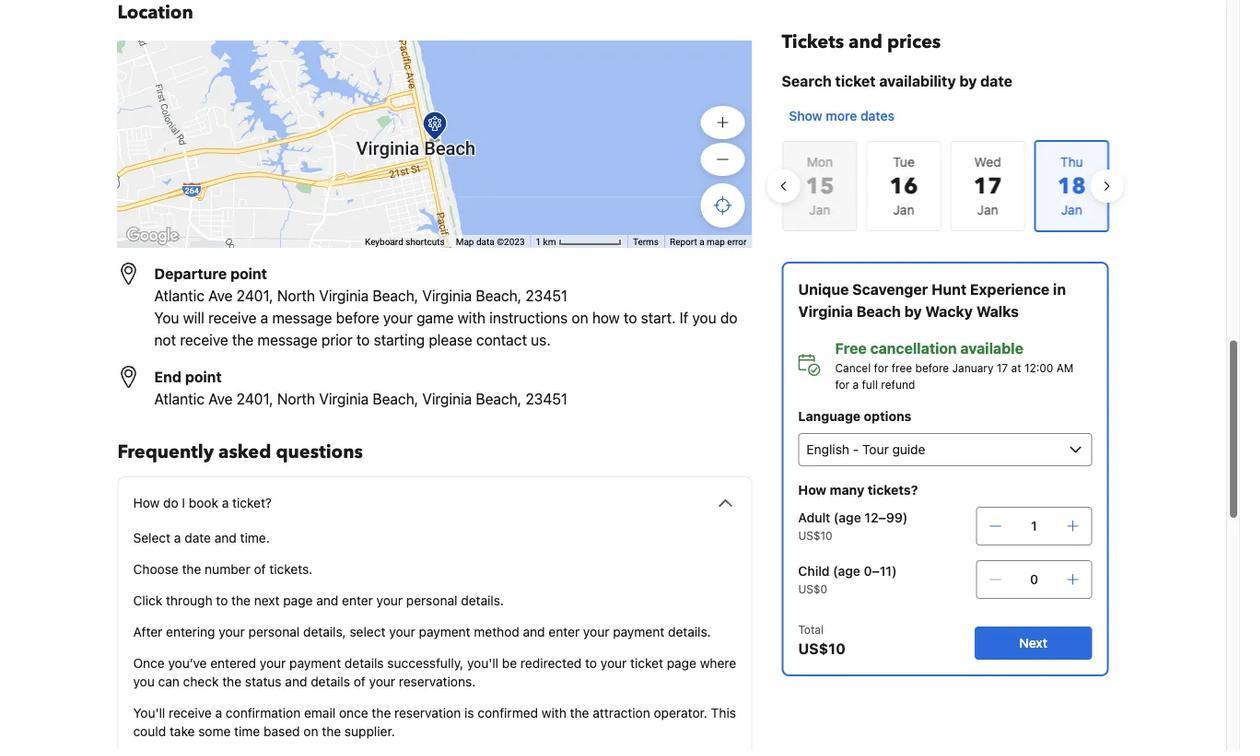 Task type: describe. For each thing, give the bounding box(es) containing it.
show
[[789, 108, 823, 124]]

departure point atlantic ave 2401, north virginia beach, virginia beach, 23451 you will receive a message before your game with instructions on how to start. if you do not receive the message prior to starting please contact us.
[[154, 265, 738, 349]]

click
[[133, 593, 162, 608]]

km
[[544, 237, 556, 248]]

atlantic for end
[[154, 390, 205, 408]]

to down choose the number of tickets.
[[216, 593, 228, 608]]

1 for 1 km
[[536, 237, 541, 248]]

0 horizontal spatial personal
[[249, 625, 300, 640]]

in
[[1054, 281, 1067, 298]]

0–11)
[[864, 564, 897, 579]]

after
[[133, 625, 163, 640]]

keyboard
[[365, 237, 404, 248]]

jan for 16
[[893, 202, 915, 218]]

0
[[1031, 572, 1039, 587]]

contact
[[477, 331, 527, 349]]

unique
[[799, 281, 849, 298]]

us$10 inside adult (age 12–99) us$10
[[799, 529, 833, 542]]

tickets and prices
[[782, 29, 942, 55]]

beach, up instructions
[[476, 287, 522, 305]]

tickets.
[[269, 562, 313, 577]]

search
[[782, 72, 832, 90]]

2401, for end
[[237, 390, 274, 408]]

if
[[680, 309, 689, 327]]

is
[[465, 706, 474, 721]]

date inside how do i book a ticket? element
[[185, 531, 211, 546]]

1 km
[[536, 237, 559, 248]]

1 vertical spatial enter
[[549, 625, 580, 640]]

north for departure
[[277, 287, 315, 305]]

you'll
[[467, 656, 499, 671]]

the left attraction
[[570, 706, 590, 721]]

of inside 'once you've entered your payment details successfully, you'll be redirected to your ticket page where you can check the status and details of your reservations.'
[[354, 674, 366, 690]]

dates
[[861, 108, 895, 124]]

select a date and time.
[[133, 531, 270, 546]]

be
[[502, 656, 517, 671]]

virginia down please on the top left of the page
[[423, 390, 472, 408]]

with inside the departure point atlantic ave 2401, north virginia beach, virginia beach, 23451 you will receive a message before your game with instructions on how to start. if you do not receive the message prior to starting please contact us.
[[458, 309, 486, 327]]

before inside the departure point atlantic ave 2401, north virginia beach, virginia beach, 23451 you will receive a message before your game with instructions on how to start. if you do not receive the message prior to starting please contact us.
[[336, 309, 380, 327]]

to right how
[[624, 309, 637, 327]]

1 vertical spatial details.
[[668, 625, 711, 640]]

questions
[[276, 440, 363, 465]]

email
[[304, 706, 336, 721]]

book
[[189, 496, 218, 511]]

virginia up questions
[[319, 390, 369, 408]]

how
[[593, 309, 620, 327]]

beach, down the starting
[[373, 390, 419, 408]]

and up details,
[[316, 593, 339, 608]]

this
[[711, 706, 737, 721]]

by inside unique scavenger hunt experience in virginia beach by wacky walks
[[905, 303, 922, 320]]

you inside 'once you've entered your payment details successfully, you'll be redirected to your ticket page where you can check the status and details of your reservations.'
[[133, 674, 155, 690]]

once
[[133, 656, 165, 671]]

many
[[830, 483, 865, 498]]

1 horizontal spatial ticket
[[836, 72, 876, 90]]

supplier.
[[345, 724, 395, 739]]

a inside dropdown button
[[222, 496, 229, 511]]

1 horizontal spatial payment
[[419, 625, 471, 640]]

entered
[[210, 656, 256, 671]]

once
[[339, 706, 368, 721]]

beach, down the contact
[[476, 390, 522, 408]]

where
[[700, 656, 737, 671]]

some
[[198, 724, 231, 739]]

map data ©2023
[[456, 237, 525, 248]]

17 inside region
[[974, 171, 1002, 201]]

game
[[417, 309, 454, 327]]

map
[[456, 237, 474, 248]]

1 for 1
[[1032, 519, 1038, 534]]

0 vertical spatial by
[[960, 72, 977, 90]]

you'll
[[133, 706, 165, 721]]

report a map error
[[670, 237, 747, 248]]

january
[[953, 361, 994, 374]]

redirected
[[521, 656, 582, 671]]

free
[[836, 340, 867, 357]]

keyboard shortcuts
[[365, 237, 445, 248]]

attraction
[[593, 706, 651, 721]]

the left next
[[232, 593, 251, 608]]

jan for 15
[[809, 202, 830, 218]]

next button
[[975, 627, 1093, 660]]

a right select
[[174, 531, 181, 546]]

confirmation
[[226, 706, 301, 721]]

asked
[[219, 440, 271, 465]]

region containing 15
[[767, 133, 1124, 240]]

to right prior
[[357, 331, 370, 349]]

choose the number of tickets.
[[133, 562, 313, 577]]

tue 16 jan
[[890, 154, 918, 218]]

reservations.
[[399, 674, 476, 690]]

experience
[[971, 281, 1050, 298]]

walks
[[977, 303, 1019, 320]]

free cancellation available cancel for free before january 17 at 12:00 am for a full refund
[[836, 340, 1074, 391]]

confirmed
[[478, 706, 538, 721]]

refund
[[882, 378, 916, 391]]

(age for child
[[833, 564, 861, 579]]

child (age 0–11) us$0
[[799, 564, 897, 596]]

how for how many tickets?
[[799, 483, 827, 498]]

take
[[170, 724, 195, 739]]

0 vertical spatial details
[[345, 656, 384, 671]]

0 vertical spatial details.
[[461, 593, 504, 608]]

data
[[477, 237, 495, 248]]

ave for departure
[[209, 287, 233, 305]]

adult (age 12–99) us$10
[[799, 510, 908, 542]]

12–99)
[[865, 510, 908, 525]]

a inside you'll receive a confirmation email once the reservation is confirmed with the attraction operator. this could take some time based on the supplier.
[[215, 706, 222, 721]]

you'll receive a confirmation email once the reservation is confirmed with the attraction operator. this could take some time based on the supplier.
[[133, 706, 737, 739]]

map region
[[0, 0, 876, 433]]

on inside the departure point atlantic ave 2401, north virginia beach, virginia beach, 23451 you will receive a message before your game with instructions on how to start. if you do not receive the message prior to starting please contact us.
[[572, 309, 589, 327]]

point for end
[[185, 368, 222, 386]]

before inside free cancellation available cancel for free before january 17 at 12:00 am for a full refund
[[916, 361, 950, 374]]

ticket?
[[232, 496, 272, 511]]

select
[[133, 531, 171, 546]]

23451 for end point atlantic ave 2401, north virginia beach, virginia beach, 23451
[[526, 390, 568, 408]]

status
[[245, 674, 282, 690]]

at
[[1012, 361, 1022, 374]]

next
[[254, 593, 280, 608]]

1 vertical spatial receive
[[180, 331, 228, 349]]

1 vertical spatial details
[[311, 674, 350, 690]]

1 km button
[[531, 235, 628, 249]]

google image
[[122, 224, 183, 248]]

total
[[799, 623, 824, 636]]

beach, up the starting
[[373, 287, 419, 305]]

free
[[892, 361, 913, 374]]

method
[[474, 625, 520, 640]]

and up redirected on the bottom left
[[523, 625, 545, 640]]

beach
[[857, 303, 901, 320]]

do inside dropdown button
[[163, 496, 179, 511]]

0 horizontal spatial page
[[283, 593, 313, 608]]



Task type: locate. For each thing, give the bounding box(es) containing it.
23451 down us.
[[526, 390, 568, 408]]

0 vertical spatial enter
[[342, 593, 373, 608]]

1 vertical spatial you
[[133, 674, 155, 690]]

virginia up prior
[[319, 287, 369, 305]]

0 vertical spatial date
[[981, 72, 1013, 90]]

jan for 17
[[977, 202, 999, 218]]

1 up 0
[[1032, 519, 1038, 534]]

0 vertical spatial 1
[[536, 237, 541, 248]]

2 23451 from the top
[[526, 390, 568, 408]]

north inside the departure point atlantic ave 2401, north virginia beach, virginia beach, 23451 you will receive a message before your game with instructions on how to start. if you do not receive the message prior to starting please contact us.
[[277, 287, 315, 305]]

report
[[670, 237, 698, 248]]

17 down wed
[[974, 171, 1002, 201]]

you inside the departure point atlantic ave 2401, north virginia beach, virginia beach, 23451 you will receive a message before your game with instructions on how to start. if you do not receive the message prior to starting please contact us.
[[693, 309, 717, 327]]

date right availability
[[981, 72, 1013, 90]]

2 vertical spatial receive
[[169, 706, 212, 721]]

you down 'once'
[[133, 674, 155, 690]]

1 horizontal spatial personal
[[406, 593, 458, 608]]

and left prices
[[849, 29, 883, 55]]

jan
[[809, 202, 830, 218], [893, 202, 915, 218], [977, 202, 999, 218]]

details down select
[[345, 656, 384, 671]]

next
[[1020, 636, 1048, 651]]

and right status
[[285, 674, 307, 690]]

1 horizontal spatial jan
[[893, 202, 915, 218]]

a left full
[[853, 378, 859, 391]]

do left i
[[163, 496, 179, 511]]

0 horizontal spatial with
[[458, 309, 486, 327]]

point for departure
[[231, 265, 267, 283]]

by down scavenger
[[905, 303, 922, 320]]

a inside free cancellation available cancel for free before january 17 at 12:00 am for a full refund
[[853, 378, 859, 391]]

a right will
[[261, 309, 268, 327]]

receive down will
[[180, 331, 228, 349]]

0 vertical spatial (age
[[834, 510, 862, 525]]

receive up take
[[169, 706, 212, 721]]

for up full
[[874, 361, 889, 374]]

once you've entered your payment details successfully, you'll be redirected to your ticket page where you can check the status and details of your reservations.
[[133, 656, 737, 690]]

1 vertical spatial by
[[905, 303, 922, 320]]

2 (age from the top
[[833, 564, 861, 579]]

how
[[799, 483, 827, 498], [133, 496, 160, 511]]

to
[[624, 309, 637, 327], [357, 331, 370, 349], [216, 593, 228, 608], [585, 656, 597, 671]]

full
[[862, 378, 878, 391]]

atlantic inside end point atlantic ave 2401, north virginia beach, virginia beach, 23451
[[154, 390, 205, 408]]

1 horizontal spatial page
[[667, 656, 697, 671]]

search ticket availability by date
[[782, 72, 1013, 90]]

(age for adult
[[834, 510, 862, 525]]

payment inside 'once you've entered your payment details successfully, you'll be redirected to your ticket page where you can check the status and details of your reservations.'
[[290, 656, 341, 671]]

0 horizontal spatial on
[[304, 724, 319, 739]]

1 vertical spatial of
[[354, 674, 366, 690]]

more
[[826, 108, 858, 124]]

(age
[[834, 510, 862, 525], [833, 564, 861, 579]]

16
[[890, 171, 918, 201]]

1 vertical spatial north
[[277, 390, 315, 408]]

check
[[183, 674, 219, 690]]

with up please on the top left of the page
[[458, 309, 486, 327]]

how inside dropdown button
[[133, 496, 160, 511]]

0 vertical spatial do
[[721, 309, 738, 327]]

a left map
[[700, 237, 705, 248]]

0 horizontal spatial 1
[[536, 237, 541, 248]]

1 horizontal spatial date
[[981, 72, 1013, 90]]

1 ave from the top
[[209, 287, 233, 305]]

2401, inside the departure point atlantic ave 2401, north virginia beach, virginia beach, 23451 you will receive a message before your game with instructions on how to start. if you do not receive the message prior to starting please contact us.
[[237, 287, 274, 305]]

us$10 down total
[[799, 640, 846, 658]]

12:00
[[1025, 361, 1054, 374]]

0 vertical spatial 23451
[[526, 287, 568, 305]]

0 vertical spatial message
[[272, 309, 332, 327]]

end point atlantic ave 2401, north virginia beach, virginia beach, 23451
[[154, 368, 568, 408]]

wed 17 jan
[[974, 154, 1002, 218]]

region
[[767, 133, 1124, 240]]

atlantic down departure
[[154, 287, 205, 305]]

tickets
[[782, 29, 845, 55]]

jan inside tue 16 jan
[[893, 202, 915, 218]]

successfully,
[[388, 656, 464, 671]]

you
[[154, 309, 179, 327]]

0 horizontal spatial do
[[163, 496, 179, 511]]

reservation
[[395, 706, 461, 721]]

atlantic for departure
[[154, 287, 205, 305]]

tue
[[893, 154, 915, 170]]

do
[[721, 309, 738, 327], [163, 496, 179, 511]]

0 vertical spatial for
[[874, 361, 889, 374]]

prices
[[888, 29, 942, 55]]

1 horizontal spatial by
[[960, 72, 977, 90]]

how up select
[[133, 496, 160, 511]]

0 vertical spatial page
[[283, 593, 313, 608]]

i
[[182, 496, 185, 511]]

1 23451 from the top
[[526, 287, 568, 305]]

frequently
[[118, 440, 214, 465]]

tickets?
[[868, 483, 919, 498]]

a right book
[[222, 496, 229, 511]]

0 horizontal spatial jan
[[809, 202, 830, 218]]

0 horizontal spatial ticket
[[631, 656, 664, 671]]

personal up after entering your personal details, select your payment method and enter your payment details.
[[406, 593, 458, 608]]

1 vertical spatial message
[[258, 331, 318, 349]]

with
[[458, 309, 486, 327], [542, 706, 567, 721]]

1 vertical spatial 2401,
[[237, 390, 274, 408]]

ticket
[[836, 72, 876, 90], [631, 656, 664, 671]]

us$10 down adult
[[799, 529, 833, 542]]

1 atlantic from the top
[[154, 287, 205, 305]]

by right availability
[[960, 72, 977, 90]]

the up through
[[182, 562, 201, 577]]

for
[[874, 361, 889, 374], [836, 378, 850, 391]]

north inside end point atlantic ave 2401, north virginia beach, virginia beach, 23451
[[277, 390, 315, 408]]

1 vertical spatial us$10
[[799, 640, 846, 658]]

message left prior
[[258, 331, 318, 349]]

1 inside button
[[536, 237, 541, 248]]

point right departure
[[231, 265, 267, 283]]

1 horizontal spatial before
[[916, 361, 950, 374]]

0 horizontal spatial by
[[905, 303, 922, 320]]

details. up where
[[668, 625, 711, 640]]

1
[[536, 237, 541, 248], [1032, 519, 1038, 534]]

details. up the method
[[461, 593, 504, 608]]

jan down 16 at the right of page
[[893, 202, 915, 218]]

2 horizontal spatial jan
[[977, 202, 999, 218]]

2401,
[[237, 287, 274, 305], [237, 390, 274, 408]]

1 vertical spatial point
[[185, 368, 222, 386]]

15
[[806, 171, 834, 201]]

click through to the next page and enter your personal details.
[[133, 593, 504, 608]]

map
[[707, 237, 725, 248]]

23451 up instructions
[[526, 287, 568, 305]]

2401, inside end point atlantic ave 2401, north virginia beach, virginia beach, 23451
[[237, 390, 274, 408]]

am
[[1057, 361, 1074, 374]]

ave inside end point atlantic ave 2401, north virginia beach, virginia beach, 23451
[[209, 390, 233, 408]]

0 horizontal spatial for
[[836, 378, 850, 391]]

jan inside mon 15 jan
[[809, 202, 830, 218]]

2 north from the top
[[277, 390, 315, 408]]

23451 for departure point atlantic ave 2401, north virginia beach, virginia beach, 23451 you will receive a message before your game with instructions on how to start. if you do not receive the message prior to starting please contact us.
[[526, 287, 568, 305]]

on inside you'll receive a confirmation email once the reservation is confirmed with the attraction operator. this could take some time based on the supplier.
[[304, 724, 319, 739]]

2 2401, from the top
[[237, 390, 274, 408]]

you've
[[168, 656, 207, 671]]

enter up select
[[342, 593, 373, 608]]

and inside 'once you've entered your payment details successfully, you'll be redirected to your ticket page where you can check the status and details of your reservations.'
[[285, 674, 307, 690]]

ticket up the "show more dates"
[[836, 72, 876, 90]]

1 vertical spatial on
[[304, 724, 319, 739]]

language options
[[799, 409, 912, 424]]

0 horizontal spatial enter
[[342, 593, 373, 608]]

0 horizontal spatial payment
[[290, 656, 341, 671]]

1 horizontal spatial you
[[693, 309, 717, 327]]

1 vertical spatial (age
[[833, 564, 861, 579]]

(age inside child (age 0–11) us$0
[[833, 564, 861, 579]]

0 vertical spatial on
[[572, 309, 589, 327]]

1 vertical spatial ave
[[209, 390, 233, 408]]

shortcuts
[[406, 237, 445, 248]]

before down cancellation
[[916, 361, 950, 374]]

message
[[272, 309, 332, 327], [258, 331, 318, 349]]

a inside the departure point atlantic ave 2401, north virginia beach, virginia beach, 23451 you will receive a message before your game with instructions on how to start. if you do not receive the message prior to starting please contact us.
[[261, 309, 268, 327]]

jan inside wed 17 jan
[[977, 202, 999, 218]]

payment down details,
[[290, 656, 341, 671]]

0 horizontal spatial date
[[185, 531, 211, 546]]

payment up attraction
[[613, 625, 665, 640]]

enter up redirected on the bottom left
[[549, 625, 580, 640]]

details up email
[[311, 674, 350, 690]]

starting
[[374, 331, 425, 349]]

1 vertical spatial for
[[836, 378, 850, 391]]

virginia
[[319, 287, 369, 305], [423, 287, 472, 305], [799, 303, 853, 320], [319, 390, 369, 408], [423, 390, 472, 408]]

17 left at
[[997, 361, 1009, 374]]

with right confirmed
[[542, 706, 567, 721]]

the inside 'once you've entered your payment details successfully, you'll be redirected to your ticket page where you can check the status and details of your reservations.'
[[222, 674, 242, 690]]

0 horizontal spatial of
[[254, 562, 266, 577]]

the down email
[[322, 724, 341, 739]]

the up the supplier.
[[372, 706, 391, 721]]

0 horizontal spatial point
[[185, 368, 222, 386]]

unique scavenger hunt experience in virginia beach by wacky walks
[[799, 281, 1067, 320]]

0 vertical spatial receive
[[208, 309, 257, 327]]

you right if on the right of page
[[693, 309, 717, 327]]

the right not on the left of page
[[232, 331, 254, 349]]

to inside 'once you've entered your payment details successfully, you'll be redirected to your ticket page where you can check the status and details of your reservations.'
[[585, 656, 597, 671]]

the inside the departure point atlantic ave 2401, north virginia beach, virginia beach, 23451 you will receive a message before your game with instructions on how to start. if you do not receive the message prior to starting please contact us.
[[232, 331, 254, 349]]

us$10
[[799, 529, 833, 542], [799, 640, 846, 658]]

payment up the successfully,
[[419, 625, 471, 640]]

on
[[572, 309, 589, 327], [304, 724, 319, 739]]

1 jan from the left
[[809, 202, 830, 218]]

receive inside you'll receive a confirmation email once the reservation is confirmed with the attraction operator. this could take some time based on the supplier.
[[169, 706, 212, 721]]

the down the entered
[[222, 674, 242, 690]]

terms link
[[633, 237, 659, 248]]

us$0
[[799, 583, 828, 596]]

0 vertical spatial with
[[458, 309, 486, 327]]

17 inside free cancellation available cancel for free before january 17 at 12:00 am for a full refund
[[997, 361, 1009, 374]]

1 vertical spatial date
[[185, 531, 211, 546]]

before up prior
[[336, 309, 380, 327]]

0 vertical spatial us$10
[[799, 529, 833, 542]]

jan down 15 at the right
[[809, 202, 830, 218]]

cancel
[[836, 361, 871, 374]]

how do i book a ticket? element
[[133, 514, 737, 750]]

atlantic inside the departure point atlantic ave 2401, north virginia beach, virginia beach, 23451 you will receive a message before your game with instructions on how to start. if you do not receive the message prior to starting please contact us.
[[154, 287, 205, 305]]

your inside the departure point atlantic ave 2401, north virginia beach, virginia beach, 23451 you will receive a message before your game with instructions on how to start. if you do not receive the message prior to starting please contact us.
[[383, 309, 413, 327]]

before
[[336, 309, 380, 327], [916, 361, 950, 374]]

1 vertical spatial 1
[[1032, 519, 1038, 534]]

receive right will
[[208, 309, 257, 327]]

of left tickets. at bottom left
[[254, 562, 266, 577]]

ave up frequently asked questions
[[209, 390, 233, 408]]

1 horizontal spatial of
[[354, 674, 366, 690]]

1 horizontal spatial point
[[231, 265, 267, 283]]

start.
[[641, 309, 676, 327]]

on left how
[[572, 309, 589, 327]]

wed
[[975, 154, 1001, 170]]

2 horizontal spatial payment
[[613, 625, 665, 640]]

23451 inside the departure point atlantic ave 2401, north virginia beach, virginia beach, 23451 you will receive a message before your game with instructions on how to start. if you do not receive the message prior to starting please contact us.
[[526, 287, 568, 305]]

options
[[864, 409, 912, 424]]

0 vertical spatial you
[[693, 309, 717, 327]]

0 vertical spatial ticket
[[836, 72, 876, 90]]

23451 inside end point atlantic ave 2401, north virginia beach, virginia beach, 23451
[[526, 390, 568, 408]]

personal
[[406, 593, 458, 608], [249, 625, 300, 640]]

1 vertical spatial with
[[542, 706, 567, 721]]

ave down departure
[[209, 287, 233, 305]]

0 vertical spatial atlantic
[[154, 287, 205, 305]]

0 horizontal spatial how
[[133, 496, 160, 511]]

0 horizontal spatial details.
[[461, 593, 504, 608]]

based
[[264, 724, 300, 739]]

ticket inside 'once you've entered your payment details successfully, you'll be redirected to your ticket page where you can check the status and details of your reservations.'
[[631, 656, 664, 671]]

personal down next
[[249, 625, 300, 640]]

1 vertical spatial do
[[163, 496, 179, 511]]

virginia down the unique at the top right of the page
[[799, 303, 853, 320]]

details
[[345, 656, 384, 671], [311, 674, 350, 690]]

number
[[205, 562, 250, 577]]

not
[[154, 331, 176, 349]]

2 atlantic from the top
[[154, 390, 205, 408]]

0 vertical spatial north
[[277, 287, 315, 305]]

total us$10
[[799, 623, 846, 658]]

show more dates button
[[782, 100, 902, 133]]

location
[[118, 0, 193, 25]]

0 vertical spatial 17
[[974, 171, 1002, 201]]

1 vertical spatial page
[[667, 656, 697, 671]]

(age right child
[[833, 564, 861, 579]]

page inside 'once you've entered your payment details successfully, you'll be redirected to your ticket page where you can check the status and details of your reservations.'
[[667, 656, 697, 671]]

23451
[[526, 287, 568, 305], [526, 390, 568, 408]]

with inside you'll receive a confirmation email once the reservation is confirmed with the attraction operator. this could take some time based on the supplier.
[[542, 706, 567, 721]]

end
[[154, 368, 182, 386]]

error
[[728, 237, 747, 248]]

1 vertical spatial atlantic
[[154, 390, 205, 408]]

(age down "many"
[[834, 510, 862, 525]]

on down email
[[304, 724, 319, 739]]

1 2401, from the top
[[237, 287, 274, 305]]

2 jan from the left
[[893, 202, 915, 218]]

point inside the departure point atlantic ave 2401, north virginia beach, virginia beach, 23451 you will receive a message before your game with instructions on how to start. if you do not receive the message prior to starting please contact us.
[[231, 265, 267, 283]]

can
[[158, 674, 180, 690]]

1 horizontal spatial details.
[[668, 625, 711, 640]]

1 horizontal spatial for
[[874, 361, 889, 374]]

north for end
[[277, 390, 315, 408]]

0 horizontal spatial before
[[336, 309, 380, 327]]

us.
[[531, 331, 551, 349]]

and left time.
[[215, 531, 237, 546]]

0 vertical spatial personal
[[406, 593, 458, 608]]

do inside the departure point atlantic ave 2401, north virginia beach, virginia beach, 23451 you will receive a message before your game with instructions on how to start. if you do not receive the message prior to starting please contact us.
[[721, 309, 738, 327]]

a up some
[[215, 706, 222, 721]]

date down how do i book a ticket?
[[185, 531, 211, 546]]

message up prior
[[272, 309, 332, 327]]

how for how do i book a ticket?
[[133, 496, 160, 511]]

1 us$10 from the top
[[799, 529, 833, 542]]

2 us$10 from the top
[[799, 640, 846, 658]]

ave for end
[[209, 390, 233, 408]]

1 horizontal spatial on
[[572, 309, 589, 327]]

ticket up attraction
[[631, 656, 664, 671]]

availability
[[880, 72, 956, 90]]

after entering your personal details, select your payment method and enter your payment details.
[[133, 625, 711, 640]]

operator.
[[654, 706, 708, 721]]

how up adult
[[799, 483, 827, 498]]

3 jan from the left
[[977, 202, 999, 218]]

1 vertical spatial 23451
[[526, 390, 568, 408]]

page right next
[[283, 593, 313, 608]]

1 horizontal spatial how
[[799, 483, 827, 498]]

(age inside adult (age 12–99) us$10
[[834, 510, 862, 525]]

2401, for departure
[[237, 287, 274, 305]]

mon
[[807, 154, 833, 170]]

report a map error link
[[670, 237, 747, 248]]

1 vertical spatial 17
[[997, 361, 1009, 374]]

keyboard shortcuts button
[[365, 236, 445, 249]]

1 vertical spatial ticket
[[631, 656, 664, 671]]

1 vertical spatial before
[[916, 361, 950, 374]]

date
[[981, 72, 1013, 90], [185, 531, 211, 546]]

of up once
[[354, 674, 366, 690]]

1 north from the top
[[277, 287, 315, 305]]

do right if on the right of page
[[721, 309, 738, 327]]

enter
[[342, 593, 373, 608], [549, 625, 580, 640]]

ave inside the departure point atlantic ave 2401, north virginia beach, virginia beach, 23451 you will receive a message before your game with instructions on how to start. if you do not receive the message prior to starting please contact us.
[[209, 287, 233, 305]]

0 horizontal spatial you
[[133, 674, 155, 690]]

page left where
[[667, 656, 697, 671]]

how do i book a ticket? button
[[133, 492, 737, 514]]

available
[[961, 340, 1024, 357]]

1 vertical spatial personal
[[249, 625, 300, 640]]

adult
[[799, 510, 831, 525]]

to right redirected on the bottom left
[[585, 656, 597, 671]]

1 left km
[[536, 237, 541, 248]]

cancellation
[[871, 340, 958, 357]]

1 horizontal spatial 1
[[1032, 519, 1038, 534]]

atlantic down end
[[154, 390, 205, 408]]

1 horizontal spatial do
[[721, 309, 738, 327]]

1 (age from the top
[[834, 510, 862, 525]]

virginia inside unique scavenger hunt experience in virginia beach by wacky walks
[[799, 303, 853, 320]]

point inside end point atlantic ave 2401, north virginia beach, virginia beach, 23451
[[185, 368, 222, 386]]

jan down wed
[[977, 202, 999, 218]]

2 ave from the top
[[209, 390, 233, 408]]

instructions
[[490, 309, 568, 327]]

virginia up game
[[423, 287, 472, 305]]

1 horizontal spatial with
[[542, 706, 567, 721]]

departure
[[154, 265, 227, 283]]

how do i book a ticket?
[[133, 496, 272, 511]]

point right end
[[185, 368, 222, 386]]

please
[[429, 331, 473, 349]]

0 vertical spatial of
[[254, 562, 266, 577]]

0 vertical spatial ave
[[209, 287, 233, 305]]

for down cancel
[[836, 378, 850, 391]]

0 vertical spatial point
[[231, 265, 267, 283]]

0 vertical spatial before
[[336, 309, 380, 327]]

0 vertical spatial 2401,
[[237, 287, 274, 305]]

1 horizontal spatial enter
[[549, 625, 580, 640]]



Task type: vqa. For each thing, say whether or not it's contained in the screenshot.
Cape Town link
no



